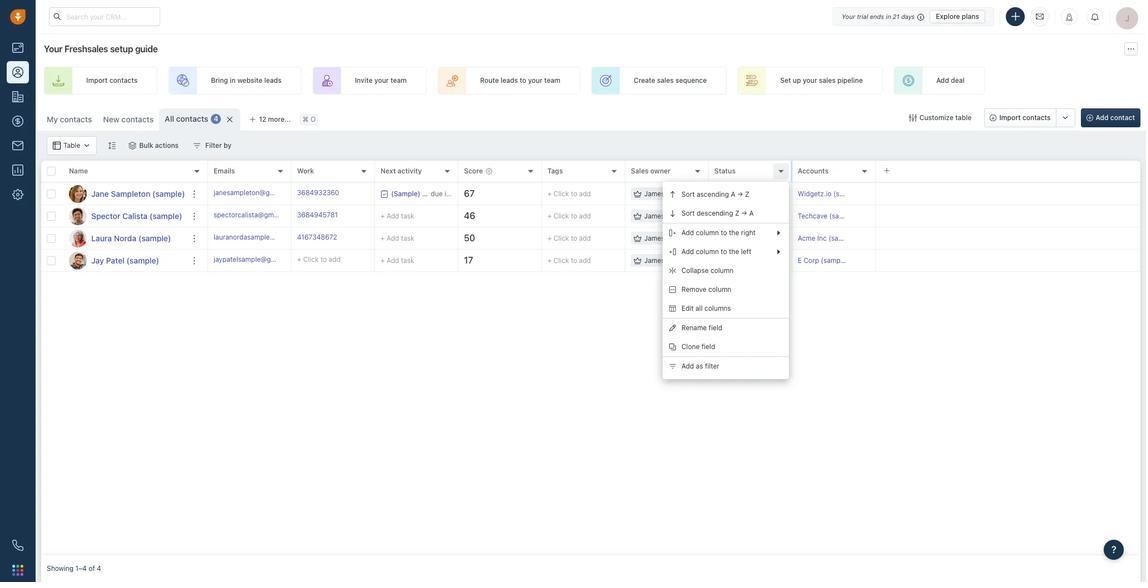 Task type: vqa. For each thing, say whether or not it's contained in the screenshot.
Set up your sales pipeline
yes



Task type: describe. For each thing, give the bounding box(es) containing it.
1 team from the left
[[391, 76, 407, 85]]

1 your from the left
[[375, 76, 389, 85]]

j image for jay patel (sample)
[[69, 252, 87, 270]]

press space to select this row. row containing jane sampleton (sample)
[[41, 183, 208, 205]]

press space to select this row. row containing laura norda (sample)
[[41, 228, 208, 250]]

explore plans
[[936, 12, 980, 20]]

rename field menu item
[[663, 319, 789, 338]]

cell for 46
[[876, 205, 1141, 227]]

activity
[[398, 167, 422, 176]]

press space to select this row. row containing jay patel (sample)
[[41, 250, 208, 272]]

plans
[[962, 12, 980, 20]]

setup
[[110, 44, 133, 54]]

laura
[[91, 233, 112, 243]]

status
[[715, 167, 736, 176]]

import for import contacts link
[[86, 76, 108, 85]]

s image
[[69, 207, 87, 225]]

+ add task for 17
[[381, 256, 414, 265]]

website
[[237, 76, 263, 85]]

container_wx8msf4aqz5i3rn1 image for 67
[[634, 190, 642, 198]]

days
[[902, 13, 915, 20]]

qualified for 46
[[727, 212, 755, 220]]

e
[[798, 257, 802, 265]]

unqualified
[[727, 257, 763, 265]]

owner
[[651, 167, 671, 176]]

add column to the left
[[682, 248, 752, 256]]

field for rename field
[[709, 324, 723, 333]]

jay patel (sample) link
[[91, 255, 159, 266]]

add deal link
[[894, 67, 985, 95]]

sales inside create sales sequence link
[[657, 76, 674, 85]]

collapse column
[[682, 267, 734, 275]]

3684932360 link
[[297, 188, 339, 200]]

create
[[634, 76, 656, 85]]

bring in website leads link
[[169, 67, 302, 95]]

your for your freshsales setup guide
[[44, 44, 62, 54]]

corp
[[804, 257, 819, 265]]

sort descending z → a menu item
[[663, 204, 789, 223]]

left
[[741, 248, 752, 256]]

clone
[[682, 343, 700, 351]]

add column to the right
[[682, 229, 756, 237]]

spector calista (sample)
[[91, 211, 182, 221]]

james for 50
[[645, 234, 665, 243]]

click for 50
[[554, 234, 569, 243]]

freshworks switcher image
[[12, 565, 23, 577]]

press space to select this row. row containing 17
[[208, 250, 1141, 272]]

create sales sequence link
[[592, 67, 727, 95]]

container_wx8msf4aqz5i3rn1 image for filter by button
[[193, 142, 201, 150]]

work
[[297, 167, 314, 176]]

techcave (sample)
[[798, 212, 857, 220]]

17
[[464, 256, 473, 266]]

jane sampleton (sample)
[[91, 189, 185, 198]]

⌘ o
[[303, 115, 316, 124]]

columns
[[705, 305, 731, 313]]

o
[[311, 115, 316, 124]]

qualified for 50
[[727, 234, 755, 243]]

(sample) for jay patel (sample)
[[127, 256, 159, 265]]

tags
[[548, 167, 563, 176]]

qualified for 67
[[727, 190, 755, 198]]

james peterson for 46
[[645, 212, 695, 220]]

showing
[[47, 565, 74, 574]]

emails
[[214, 167, 235, 176]]

create sales sequence
[[634, 76, 707, 85]]

click for 67
[[554, 190, 569, 198]]

route leads to your team link
[[438, 67, 581, 95]]

collapse
[[682, 267, 709, 275]]

acme
[[798, 234, 816, 243]]

column for collapse column
[[711, 267, 734, 275]]

trial
[[857, 13, 869, 20]]

task for 46
[[401, 212, 414, 220]]

bulk actions button
[[121, 136, 186, 155]]

4 inside all contacts 4
[[214, 115, 218, 123]]

import contacts for import contacts button
[[1000, 114, 1051, 122]]

name
[[69, 167, 88, 176]]

row group containing 67
[[208, 183, 1141, 272]]

bring in website leads
[[211, 76, 282, 85]]

janesampleton@gmail.com 3684932360
[[214, 189, 339, 197]]

bulk actions
[[139, 141, 179, 150]]

edit
[[682, 305, 694, 313]]

+ add task for 50
[[381, 234, 414, 242]]

jane
[[91, 189, 109, 198]]

3 your from the left
[[803, 76, 817, 85]]

your freshsales setup guide
[[44, 44, 158, 54]]

as
[[696, 363, 703, 371]]

press space to select this row. row containing spector calista (sample)
[[41, 205, 208, 228]]

style_myh0__igzzd8unmi image
[[108, 142, 116, 149]]

peterson for 17
[[667, 257, 695, 265]]

collapse column menu item
[[663, 262, 789, 281]]

sequence
[[676, 76, 707, 85]]

contact
[[1111, 114, 1135, 122]]

press space to select this row. row containing 46
[[208, 205, 1141, 228]]

james peterson for 17
[[645, 257, 695, 265]]

add inside menu item
[[682, 363, 694, 371]]

spector calista (sample) link
[[91, 211, 182, 222]]

add as filter
[[682, 363, 720, 371]]

the for right
[[729, 229, 739, 237]]

new contacts
[[103, 115, 154, 124]]

by
[[224, 141, 232, 150]]

edit all columns menu item
[[663, 299, 789, 318]]

Search your CRM... text field
[[49, 7, 160, 26]]

rename field
[[682, 324, 723, 333]]

menu containing sort ascending a → z
[[663, 182, 789, 380]]

press space to select this row. row containing 50
[[208, 228, 1141, 250]]

peterson for 67
[[667, 190, 695, 198]]

+ click to add for 67
[[548, 190, 591, 198]]

the for left
[[729, 248, 739, 256]]

my
[[47, 115, 58, 124]]

1 leads from the left
[[264, 76, 282, 85]]

remove column
[[682, 286, 732, 294]]

table button
[[47, 136, 97, 155]]

peterson for 46
[[667, 212, 695, 220]]

add deal
[[937, 76, 965, 85]]

deal
[[951, 76, 965, 85]]

next activity
[[381, 167, 422, 176]]

3684945781
[[297, 211, 338, 219]]

a inside sort descending z → a menu item
[[750, 210, 754, 218]]

cell for 67
[[876, 183, 1141, 205]]

+ add task for 46
[[381, 212, 414, 220]]

cell for 50
[[876, 228, 1141, 249]]

ascending
[[697, 191, 729, 199]]

laura norda (sample) link
[[91, 233, 171, 244]]

sales inside set up your sales pipeline link
[[819, 76, 836, 85]]

route leads to your team
[[480, 76, 561, 85]]

column for add column to the right
[[696, 229, 719, 237]]

score
[[464, 167, 483, 176]]

bulk
[[139, 141, 153, 150]]

jaypatelsample@gmail.com
[[214, 255, 299, 264]]

+ click to add for 46
[[548, 212, 591, 220]]

import for import contacts button
[[1000, 114, 1021, 122]]

grid containing 67
[[41, 160, 1141, 556]]

pipeline
[[838, 76, 863, 85]]

customize table
[[920, 114, 972, 122]]

sort ascending a → z menu item
[[663, 185, 789, 204]]

sort for sort ascending a → z
[[682, 191, 695, 199]]

click for 17
[[554, 257, 569, 265]]

(sample) for acme inc (sample)
[[829, 234, 857, 243]]

remove column menu item
[[663, 281, 789, 299]]

+ click to add for 50
[[548, 234, 591, 243]]

e corp (sample) link
[[798, 257, 849, 265]]

invite your team link
[[313, 67, 427, 95]]



Task type: locate. For each thing, give the bounding box(es) containing it.
0 vertical spatial qualified
[[727, 190, 755, 198]]

import down your freshsales setup guide
[[86, 76, 108, 85]]

your right invite
[[375, 76, 389, 85]]

4 right 'of'
[[97, 565, 101, 574]]

set
[[781, 76, 791, 85]]

field right 'clone'
[[702, 343, 716, 351]]

1 + add task from the top
[[381, 212, 414, 220]]

leads right website
[[264, 76, 282, 85]]

4 cell from the top
[[876, 250, 1141, 272]]

sales owner
[[631, 167, 671, 176]]

container_wx8msf4aqz5i3rn1 image for customize table button
[[909, 114, 917, 122]]

sales
[[657, 76, 674, 85], [819, 76, 836, 85]]

→ for a
[[742, 210, 748, 218]]

→ for z
[[738, 191, 744, 199]]

james peterson for 50
[[645, 234, 695, 243]]

james peterson
[[645, 190, 695, 198], [645, 212, 695, 220], [645, 234, 695, 243], [645, 257, 695, 265]]

(sample)
[[152, 189, 185, 198], [834, 190, 861, 198], [150, 211, 182, 221], [830, 212, 857, 220], [138, 233, 171, 243], [829, 234, 857, 243], [127, 256, 159, 265], [821, 257, 849, 265]]

2 cell from the top
[[876, 205, 1141, 227]]

inc
[[818, 234, 827, 243]]

1 horizontal spatial import
[[1000, 114, 1021, 122]]

0 vertical spatial →
[[738, 191, 744, 199]]

sort left ascending in the top right of the page
[[682, 191, 695, 199]]

container_wx8msf4aqz5i3rn1 image for 17
[[634, 257, 642, 265]]

0 vertical spatial the
[[729, 229, 739, 237]]

0 vertical spatial field
[[709, 324, 723, 333]]

team
[[391, 76, 407, 85], [544, 76, 561, 85]]

2 vertical spatial task
[[401, 256, 414, 265]]

press space to select this row. row up collapse
[[208, 228, 1141, 250]]

2 james from the top
[[645, 212, 665, 220]]

1 vertical spatial task
[[401, 234, 414, 242]]

1 vertical spatial qualified
[[727, 212, 755, 220]]

(sample) for e corp (sample)
[[821, 257, 849, 265]]

1 vertical spatial + add task
[[381, 234, 414, 242]]

2 j image from the top
[[69, 252, 87, 270]]

add contact
[[1096, 114, 1135, 122]]

j image
[[69, 185, 87, 203], [69, 252, 87, 270]]

1 vertical spatial j image
[[69, 252, 87, 270]]

lauranordasample@gmail.com
[[214, 233, 308, 241]]

2 horizontal spatial your
[[803, 76, 817, 85]]

0 horizontal spatial your
[[44, 44, 62, 54]]

column up remove column menu item
[[711, 267, 734, 275]]

actions
[[155, 141, 179, 150]]

2 vertical spatial qualified
[[727, 234, 755, 243]]

menu
[[663, 182, 789, 380]]

import contacts inside button
[[1000, 114, 1051, 122]]

add for 67
[[579, 190, 591, 198]]

4 up "filter by"
[[214, 115, 218, 123]]

1 + click to add from the top
[[548, 190, 591, 198]]

2 + click to add from the top
[[548, 212, 591, 220]]

sort left descending
[[682, 210, 695, 218]]

4167348672 link
[[297, 233, 337, 244]]

2 qualified from the top
[[727, 212, 755, 220]]

2 row group from the left
[[208, 183, 1141, 272]]

widgetz.io
[[798, 190, 832, 198]]

acme inc (sample) link
[[798, 234, 857, 243]]

(sample) right calista
[[150, 211, 182, 221]]

1 vertical spatial sort
[[682, 210, 695, 218]]

guide
[[135, 44, 158, 54]]

task
[[401, 212, 414, 220], [401, 234, 414, 242], [401, 256, 414, 265]]

67
[[464, 189, 475, 199]]

(sample) for spector calista (sample)
[[150, 211, 182, 221]]

widgetz.io (sample)
[[798, 190, 861, 198]]

to
[[520, 76, 526, 85], [571, 190, 577, 198], [571, 212, 577, 220], [721, 229, 727, 237], [571, 234, 577, 243], [721, 248, 727, 256], [321, 255, 327, 264], [571, 257, 577, 265]]

janesampleton@gmail.com
[[214, 189, 298, 197]]

james for 46
[[645, 212, 665, 220]]

your right up
[[803, 76, 817, 85]]

widgetz.io (sample) link
[[798, 190, 861, 198]]

3 james peterson from the top
[[645, 234, 695, 243]]

1 james from the top
[[645, 190, 665, 198]]

import contacts link
[[44, 67, 158, 95]]

(sample) up techcave (sample)
[[834, 190, 861, 198]]

1 task from the top
[[401, 212, 414, 220]]

add for 46
[[579, 212, 591, 220]]

0 vertical spatial task
[[401, 212, 414, 220]]

add contact button
[[1081, 109, 1141, 127]]

task for 17
[[401, 256, 414, 265]]

3 cell from the top
[[876, 228, 1141, 249]]

sort
[[682, 191, 695, 199], [682, 210, 695, 218]]

0 vertical spatial a
[[731, 191, 736, 199]]

sort for sort descending z → a
[[682, 210, 695, 218]]

1 j image from the top
[[69, 185, 87, 203]]

+ click to add
[[548, 190, 591, 198], [548, 212, 591, 220], [548, 234, 591, 243], [548, 257, 591, 265]]

container_wx8msf4aqz5i3rn1 image
[[53, 142, 61, 150], [83, 142, 91, 150], [634, 190, 642, 198], [634, 212, 642, 220], [634, 257, 642, 265]]

2 sort from the top
[[682, 210, 695, 218]]

1 row group from the left
[[41, 183, 208, 272]]

field down columns
[[709, 324, 723, 333]]

1 qualified from the top
[[727, 190, 755, 198]]

leads
[[264, 76, 282, 85], [501, 76, 518, 85]]

(sample) down widgetz.io (sample)
[[830, 212, 857, 220]]

more...
[[268, 115, 291, 124]]

jay patel (sample)
[[91, 256, 159, 265]]

4 james from the top
[[645, 257, 665, 265]]

import inside button
[[1000, 114, 1021, 122]]

grid
[[41, 160, 1141, 556]]

j image left jane
[[69, 185, 87, 203]]

your
[[842, 13, 856, 20], [44, 44, 62, 54]]

name column header
[[63, 161, 208, 183]]

e corp (sample)
[[798, 257, 849, 265]]

12 more... button
[[243, 112, 297, 127]]

4 peterson from the top
[[667, 257, 695, 265]]

2 james peterson from the top
[[645, 212, 695, 220]]

1 vertical spatial in
[[230, 76, 236, 85]]

field inside "menu item"
[[709, 324, 723, 333]]

2 leads from the left
[[501, 76, 518, 85]]

→
[[738, 191, 744, 199], [742, 210, 748, 218]]

→ up sort descending z → a menu item
[[738, 191, 744, 199]]

customize table button
[[902, 109, 979, 127]]

2 the from the top
[[729, 248, 739, 256]]

(sample) right "sampleton"
[[152, 189, 185, 198]]

peterson for 50
[[667, 234, 695, 243]]

set up your sales pipeline
[[781, 76, 863, 85]]

1 vertical spatial 4
[[97, 565, 101, 574]]

2 vertical spatial + add task
[[381, 256, 414, 265]]

a right ascending in the top right of the page
[[731, 191, 736, 199]]

container_wx8msf4aqz5i3rn1 image inside customize table button
[[909, 114, 917, 122]]

0 horizontal spatial a
[[731, 191, 736, 199]]

press space to select this row. row up calista
[[41, 183, 208, 205]]

0 vertical spatial import
[[86, 76, 108, 85]]

4 james peterson from the top
[[645, 257, 695, 265]]

customize
[[920, 114, 954, 122]]

a inside "sort ascending a → z" menu item
[[731, 191, 736, 199]]

add for 17
[[579, 257, 591, 265]]

1 horizontal spatial your
[[528, 76, 543, 85]]

(sample) for jane sampleton (sample)
[[152, 189, 185, 198]]

the left the left
[[729, 248, 739, 256]]

qualified up sort descending z → a menu item
[[727, 190, 755, 198]]

laura norda (sample)
[[91, 233, 171, 243]]

press space to select this row. row down norda
[[41, 250, 208, 272]]

→ inside sort descending z → a menu item
[[742, 210, 748, 218]]

0 vertical spatial in
[[886, 13, 891, 20]]

the
[[729, 229, 739, 237], [729, 248, 739, 256]]

edit all columns
[[682, 305, 731, 313]]

name row
[[41, 161, 208, 183]]

→ up right
[[742, 210, 748, 218]]

l image
[[69, 230, 87, 247]]

send email image
[[1036, 12, 1044, 21]]

bring
[[211, 76, 228, 85]]

in left '21'
[[886, 13, 891, 20]]

1 horizontal spatial z
[[745, 191, 750, 199]]

1 vertical spatial a
[[750, 210, 754, 218]]

my contacts
[[47, 115, 92, 124]]

column for add column to the left
[[696, 248, 719, 256]]

j image for jane sampleton (sample)
[[69, 185, 87, 203]]

3 james from the top
[[645, 234, 665, 243]]

invite your team
[[355, 76, 407, 85]]

sort descending z → a
[[682, 210, 754, 218]]

0 vertical spatial your
[[842, 13, 856, 20]]

1 horizontal spatial a
[[750, 210, 754, 218]]

all contacts 4
[[165, 114, 218, 124]]

1 sales from the left
[[657, 76, 674, 85]]

field for clone field
[[702, 343, 716, 351]]

0 horizontal spatial in
[[230, 76, 236, 85]]

0 horizontal spatial sales
[[657, 76, 674, 85]]

phone image
[[12, 540, 23, 552]]

field inside menu item
[[702, 343, 716, 351]]

sampleton
[[111, 189, 150, 198]]

1 horizontal spatial 4
[[214, 115, 218, 123]]

press space to select this row. row down owner
[[208, 183, 1141, 205]]

james peterson for 67
[[645, 190, 695, 198]]

0 horizontal spatial z
[[735, 210, 740, 218]]

acme inc (sample)
[[798, 234, 857, 243]]

add
[[579, 190, 591, 198], [579, 212, 591, 220], [579, 234, 591, 243], [329, 255, 341, 264], [579, 257, 591, 265]]

4 + click to add from the top
[[548, 257, 591, 265]]

1 horizontal spatial sales
[[819, 76, 836, 85]]

click for 46
[[554, 212, 569, 220]]

jaypatelsample@gmail.com link
[[214, 255, 299, 267]]

jane sampleton (sample) link
[[91, 188, 185, 200]]

12 more...
[[259, 115, 291, 124]]

3 qualified from the top
[[727, 234, 755, 243]]

(sample) down laura norda (sample) link
[[127, 256, 159, 265]]

3684932360
[[297, 189, 339, 197]]

+ click to add for 17
[[548, 257, 591, 265]]

0 vertical spatial 4
[[214, 115, 218, 123]]

of
[[89, 565, 95, 574]]

column down descending
[[696, 229, 719, 237]]

2 + add task from the top
[[381, 234, 414, 242]]

(sample) down spector calista (sample) link
[[138, 233, 171, 243]]

(sample) for laura norda (sample)
[[138, 233, 171, 243]]

press space to select this row. row up the jay patel (sample)
[[41, 228, 208, 250]]

your left freshsales
[[44, 44, 62, 54]]

press space to select this row. row down ascending in the top right of the page
[[208, 205, 1141, 228]]

add for 50
[[579, 234, 591, 243]]

container_wx8msf4aqz5i3rn1 image inside filter by button
[[193, 142, 201, 150]]

1 vertical spatial field
[[702, 343, 716, 351]]

press space to select this row. row up remove
[[208, 250, 1141, 272]]

in right bring
[[230, 76, 236, 85]]

0 vertical spatial import contacts
[[86, 76, 138, 85]]

contacts inside button
[[1023, 114, 1051, 122]]

freshsales
[[64, 44, 108, 54]]

(sample) right corp
[[821, 257, 849, 265]]

1 cell from the top
[[876, 183, 1141, 205]]

patel
[[106, 256, 125, 265]]

the left right
[[729, 229, 739, 237]]

techcave
[[798, 212, 828, 220]]

column up collapse column
[[696, 248, 719, 256]]

click
[[554, 190, 569, 198], [554, 212, 569, 220], [554, 234, 569, 243], [303, 255, 319, 264], [554, 257, 569, 265]]

press space to select this row. row
[[41, 183, 208, 205], [208, 183, 1141, 205], [41, 205, 208, 228], [208, 205, 1141, 228], [41, 228, 208, 250], [208, 228, 1141, 250], [41, 250, 208, 272], [208, 250, 1141, 272]]

import contacts button
[[985, 109, 1057, 127]]

janesampleton@gmail.com link
[[214, 188, 298, 200]]

add inside 'link'
[[937, 76, 950, 85]]

2 peterson from the top
[[667, 212, 695, 220]]

descending
[[697, 210, 734, 218]]

column up columns
[[709, 286, 732, 294]]

1 vertical spatial import contacts
[[1000, 114, 1051, 122]]

your right the route
[[528, 76, 543, 85]]

0 vertical spatial + add task
[[381, 212, 414, 220]]

1 peterson from the top
[[667, 190, 695, 198]]

1 horizontal spatial in
[[886, 13, 891, 20]]

your trial ends in 21 days
[[842, 13, 915, 20]]

spectorcalista@gmail.com link
[[214, 210, 296, 222]]

j image left jay
[[69, 252, 87, 270]]

(sample) right inc
[[829, 234, 857, 243]]

0 vertical spatial sort
[[682, 191, 695, 199]]

0 vertical spatial z
[[745, 191, 750, 199]]

leads right the route
[[501, 76, 518, 85]]

1 horizontal spatial team
[[544, 76, 561, 85]]

qualified up the left
[[727, 234, 755, 243]]

container_wx8msf4aqz5i3rn1 image inside bulk actions button
[[129, 142, 137, 150]]

4167348672
[[297, 233, 337, 241]]

2 team from the left
[[544, 76, 561, 85]]

1 horizontal spatial leads
[[501, 76, 518, 85]]

3 peterson from the top
[[667, 234, 695, 243]]

container_wx8msf4aqz5i3rn1 image for 46
[[634, 212, 642, 220]]

add inside button
[[1096, 114, 1109, 122]]

container_wx8msf4aqz5i3rn1 image for bulk actions button
[[129, 142, 137, 150]]

0 horizontal spatial import
[[86, 76, 108, 85]]

0 horizontal spatial your
[[375, 76, 389, 85]]

press space to select this row. row containing 67
[[208, 183, 1141, 205]]

sales right create
[[657, 76, 674, 85]]

phone element
[[7, 535, 29, 557]]

0 horizontal spatial leads
[[264, 76, 282, 85]]

1 vertical spatial z
[[735, 210, 740, 218]]

your for your trial ends in 21 days
[[842, 13, 856, 20]]

spector
[[91, 211, 120, 221]]

a up right
[[750, 210, 754, 218]]

lauranordasample@gmail.com link
[[214, 233, 308, 244]]

row group containing jane sampleton (sample)
[[41, 183, 208, 272]]

0 horizontal spatial team
[[391, 76, 407, 85]]

import contacts for import contacts link
[[86, 76, 138, 85]]

your left trial
[[842, 13, 856, 20]]

container_wx8msf4aqz5i3rn1 image
[[909, 114, 917, 122], [129, 142, 137, 150], [193, 142, 201, 150], [381, 190, 388, 198], [634, 235, 642, 242]]

z up sort descending z → a menu item
[[745, 191, 750, 199]]

0 horizontal spatial 4
[[97, 565, 101, 574]]

showing 1–4 of 4
[[47, 565, 101, 574]]

all
[[696, 305, 703, 313]]

1 the from the top
[[729, 229, 739, 237]]

james
[[645, 190, 665, 198], [645, 212, 665, 220], [645, 234, 665, 243], [645, 257, 665, 265]]

column for remove column
[[709, 286, 732, 294]]

cell
[[876, 183, 1141, 205], [876, 205, 1141, 227], [876, 228, 1141, 249], [876, 250, 1141, 272]]

1 james peterson from the top
[[645, 190, 695, 198]]

cell for 17
[[876, 250, 1141, 272]]

1 horizontal spatial your
[[842, 13, 856, 20]]

filter by button
[[186, 136, 239, 155]]

1 vertical spatial the
[[729, 248, 739, 256]]

task for 50
[[401, 234, 414, 242]]

3 + add task from the top
[[381, 256, 414, 265]]

row group
[[41, 183, 208, 272], [208, 183, 1141, 272]]

sales left pipeline
[[819, 76, 836, 85]]

z down "sort ascending a → z" menu item
[[735, 210, 740, 218]]

add as filter menu item
[[663, 357, 789, 376]]

clone field menu item
[[663, 338, 789, 357]]

calista
[[122, 211, 148, 221]]

2 your from the left
[[528, 76, 543, 85]]

1 sort from the top
[[682, 191, 695, 199]]

import contacts group
[[985, 109, 1076, 127]]

2 task from the top
[[401, 234, 414, 242]]

2 sales from the left
[[819, 76, 836, 85]]

sort ascending a → z
[[682, 191, 750, 199]]

3 + click to add from the top
[[548, 234, 591, 243]]

press space to select this row. row up norda
[[41, 205, 208, 228]]

right
[[741, 229, 756, 237]]

qualified up right
[[727, 212, 755, 220]]

→ inside "sort ascending a → z" menu item
[[738, 191, 744, 199]]

import right table
[[1000, 114, 1021, 122]]

norda
[[114, 233, 136, 243]]

0 horizontal spatial import contacts
[[86, 76, 138, 85]]

0 vertical spatial j image
[[69, 185, 87, 203]]

1 vertical spatial import
[[1000, 114, 1021, 122]]

sales
[[631, 167, 649, 176]]

next
[[381, 167, 396, 176]]

1 vertical spatial your
[[44, 44, 62, 54]]

1 vertical spatial →
[[742, 210, 748, 218]]

spectorcalista@gmail.com 3684945781
[[214, 211, 338, 219]]

james for 67
[[645, 190, 665, 198]]

accounts
[[798, 167, 829, 176]]

3 task from the top
[[401, 256, 414, 265]]

1 horizontal spatial import contacts
[[1000, 114, 1051, 122]]

james for 17
[[645, 257, 665, 265]]



